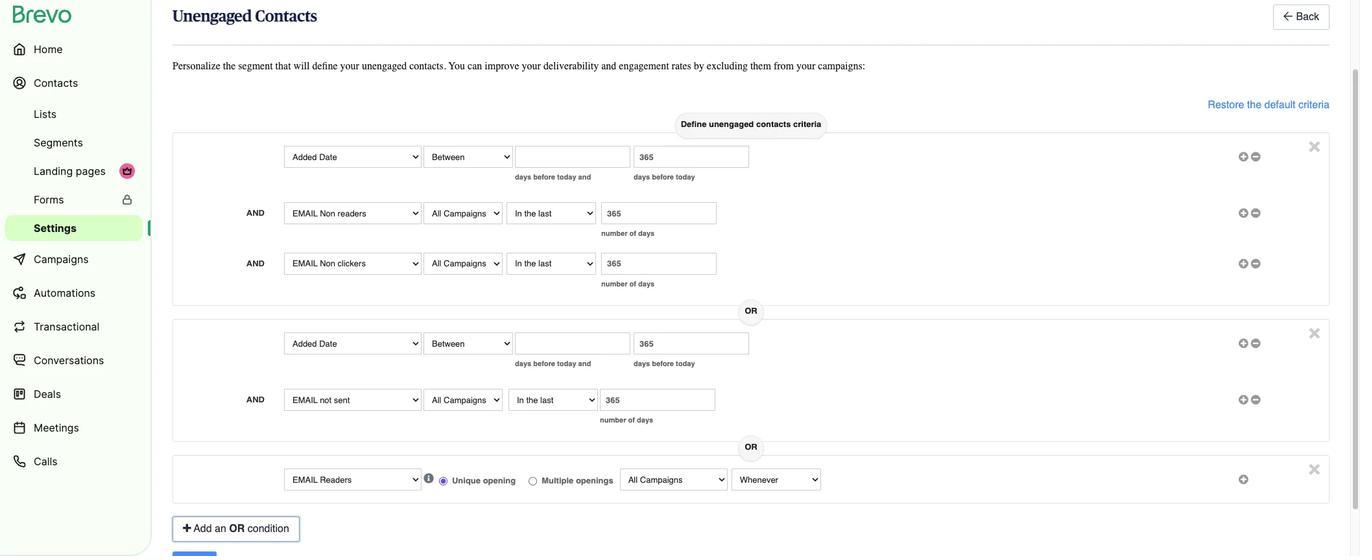 Task type: vqa. For each thing, say whether or not it's contained in the screenshot.
1st & from the left
no



Task type: describe. For each thing, give the bounding box(es) containing it.
automations link
[[5, 278, 143, 309]]

calls
[[34, 455, 57, 468]]

segments link
[[5, 130, 143, 156]]

plus circle image for 3rd minus circle icon
[[1239, 339, 1248, 348]]

4 minus circle image from the top
[[1251, 396, 1261, 404]]

unique
[[452, 476, 481, 486]]

left___rvooi image inside forms link
[[122, 195, 132, 205]]

2 and from the top
[[246, 259, 265, 268]]

days before today and for ×
[[515, 360, 591, 369]]

and for unengaged
[[578, 173, 591, 182]]

multiple
[[542, 476, 574, 486]]

unengaged
[[173, 9, 252, 25]]

3 × button from the top
[[1308, 456, 1321, 480]]

× button for 3rd minus circle icon
[[1308, 320, 1321, 344]]

conversations
[[34, 354, 104, 367]]

default
[[1264, 100, 1296, 111]]

lists link
[[5, 101, 143, 127]]

1 vertical spatial or
[[745, 443, 757, 452]]

personalize
[[173, 60, 220, 72]]

define unengaged contacts criteria ×
[[681, 120, 1321, 157]]

unique opening
[[452, 476, 516, 486]]

3 your from the left
[[796, 60, 815, 72]]

days before today for unengaged
[[634, 173, 695, 182]]

2 × from the top
[[1308, 320, 1321, 344]]

improve
[[485, 60, 519, 72]]

of for unengaged
[[629, 229, 636, 238]]

back
[[1296, 11, 1319, 23]]

excluding
[[707, 60, 748, 72]]

days before today and for unengaged
[[515, 173, 591, 182]]

settings
[[34, 222, 76, 235]]

0 horizontal spatial unengaged
[[362, 60, 407, 72]]

pages
[[76, 165, 106, 178]]

campaigns link
[[5, 244, 143, 275]]

deliverability
[[543, 60, 599, 72]]

landing
[[34, 165, 73, 178]]

restore the default criteria link
[[1208, 98, 1330, 113]]

personalize the segment that will define your unengaged contacts. you can improve your deliverability and engagement rates by excluding them from your campaigns:
[[173, 60, 865, 72]]

× inside define unengaged contacts criteria ×
[[1308, 133, 1321, 157]]

2 vertical spatial or
[[229, 524, 245, 535]]

1 your from the left
[[340, 60, 359, 72]]

automations
[[34, 287, 95, 300]]

landing pages link
[[5, 158, 143, 184]]

2 your from the left
[[522, 60, 541, 72]]

number for unengaged
[[601, 229, 628, 238]]

1 or × from the top
[[745, 306, 1321, 344]]

transactional
[[34, 320, 99, 333]]

left___rvooi image inside landing pages link
[[122, 166, 132, 176]]

forms
[[34, 193, 64, 206]]

add
[[194, 524, 212, 535]]

plus circle image for third minus circle icon from the bottom
[[1239, 259, 1248, 268]]

2 minus circle image from the top
[[1251, 259, 1261, 268]]

you
[[448, 60, 465, 72]]

of for ×
[[628, 416, 635, 425]]

criteria for contacts
[[793, 120, 821, 129]]

deals link
[[5, 379, 143, 410]]

engagement
[[619, 60, 669, 72]]

will
[[294, 60, 310, 72]]

from
[[774, 60, 794, 72]]

forms link
[[5, 187, 143, 213]]

0 vertical spatial and
[[601, 60, 616, 72]]

unengaged contacts
[[173, 9, 317, 25]]

1 vertical spatial contacts
[[34, 77, 78, 90]]

restore the default criteria
[[1208, 100, 1330, 111]]



Task type: locate. For each thing, give the bounding box(es) containing it.
today
[[557, 173, 576, 182], [676, 173, 695, 182], [557, 360, 576, 369], [676, 360, 695, 369]]

None radio
[[529, 478, 537, 486]]

your right the improve
[[522, 60, 541, 72]]

plus circle image for minus circle image
[[1239, 153, 1248, 161]]

settings link
[[5, 215, 143, 241]]

your
[[340, 60, 359, 72], [522, 60, 541, 72], [796, 60, 815, 72]]

an
[[215, 524, 226, 535]]

segments
[[34, 136, 83, 149]]

0 vertical spatial or ×
[[745, 306, 1321, 344]]

number of days for unengaged
[[601, 229, 655, 238]]

multiple openings
[[542, 476, 613, 486]]

2 vertical spatial plus circle image
[[1239, 396, 1248, 404]]

left___rvooi image right pages on the left of the page
[[122, 166, 132, 176]]

1 vertical spatial or ×
[[745, 443, 1321, 480]]

or
[[745, 306, 757, 316], [745, 443, 757, 452], [229, 524, 245, 535]]

criteria inside define unengaged contacts criteria ×
[[793, 120, 821, 129]]

and
[[246, 208, 265, 218], [246, 259, 265, 268], [246, 395, 265, 405]]

the for personalize
[[223, 60, 236, 72]]

plus circle image for first minus circle icon from the top
[[1239, 209, 1248, 217]]

segment
[[238, 60, 273, 72]]

your right from
[[796, 60, 815, 72]]

2 plus circle image from the top
[[1239, 259, 1248, 268]]

contacts.
[[409, 60, 446, 72]]

campaigns:
[[818, 60, 865, 72]]

restore
[[1208, 100, 1244, 111]]

0 vertical spatial × button
[[1308, 133, 1321, 157]]

1 horizontal spatial criteria
[[1298, 100, 1330, 111]]

add an or condition
[[191, 524, 289, 535]]

number of days for ×
[[600, 416, 653, 425]]

2 vertical spatial plus circle image
[[1239, 476, 1248, 484]]

2 days before today from the top
[[634, 360, 695, 369]]

or ×
[[745, 306, 1321, 344], [745, 443, 1321, 480]]

days before today and
[[515, 173, 591, 182], [515, 360, 591, 369]]

1 vertical spatial and
[[578, 173, 591, 182]]

1 left___rvooi image from the top
[[122, 166, 132, 176]]

0 horizontal spatial criteria
[[793, 120, 821, 129]]

1 vertical spatial plus circle image
[[1239, 339, 1248, 348]]

2 vertical spatial number
[[600, 416, 626, 425]]

before
[[533, 173, 555, 182], [652, 173, 674, 182], [533, 360, 555, 369], [652, 360, 674, 369]]

2 vertical spatial ×
[[1308, 456, 1321, 480]]

× button
[[1308, 133, 1321, 157], [1308, 320, 1321, 344], [1308, 456, 1321, 480]]

2 vertical spatial × button
[[1308, 456, 1321, 480]]

lists
[[34, 108, 57, 121]]

the inside restore the default criteria link
[[1247, 100, 1262, 111]]

0 vertical spatial criteria
[[1298, 100, 1330, 111]]

1 vertical spatial criteria
[[793, 120, 821, 129]]

1 minus circle image from the top
[[1251, 209, 1261, 217]]

minus circle image
[[1251, 153, 1261, 161]]

the for restore
[[1247, 100, 1262, 111]]

1 and from the top
[[246, 208, 265, 218]]

3 and from the top
[[246, 395, 265, 405]]

home link
[[5, 34, 143, 65]]

1 vertical spatial days before today and
[[515, 360, 591, 369]]

1 vertical spatial left___rvooi image
[[122, 195, 132, 205]]

campaigns
[[34, 253, 89, 266]]

criteria right default
[[1298, 100, 1330, 111]]

1 vertical spatial plus circle image
[[1239, 259, 1248, 268]]

conversations link
[[5, 345, 143, 376]]

contacts up that
[[255, 9, 317, 25]]

3 × from the top
[[1308, 456, 1321, 480]]

plus circle image
[[1239, 153, 1248, 161], [1239, 259, 1248, 268], [1239, 396, 1248, 404]]

1 vertical spatial of
[[629, 279, 636, 289]]

your right define at the left top of the page
[[340, 60, 359, 72]]

transactional link
[[5, 311, 143, 342]]

condition
[[248, 524, 289, 535]]

0 horizontal spatial your
[[340, 60, 359, 72]]

contacts up lists
[[34, 77, 78, 90]]

None text field
[[634, 146, 749, 168], [601, 203, 717, 225], [601, 253, 717, 275], [515, 333, 631, 355], [634, 333, 749, 355], [634, 146, 749, 168], [601, 203, 717, 225], [601, 253, 717, 275], [515, 333, 631, 355], [634, 333, 749, 355]]

0 vertical spatial unengaged
[[362, 60, 407, 72]]

1 days before today and from the top
[[515, 173, 591, 182]]

3 plus circle image from the top
[[1239, 396, 1248, 404]]

back button
[[1273, 5, 1330, 30]]

× button for minus circle image
[[1308, 133, 1321, 157]]

days before today for ×
[[634, 360, 695, 369]]

unengaged right define
[[709, 120, 754, 129]]

left___rvooi image
[[122, 166, 132, 176], [122, 195, 132, 205]]

calls link
[[5, 446, 143, 477]]

the left the segment
[[223, 60, 236, 72]]

days before today
[[634, 173, 695, 182], [634, 360, 695, 369]]

None radio
[[439, 478, 448, 486]]

1 vertical spatial and
[[246, 259, 265, 268]]

openings
[[576, 476, 613, 486]]

0 vertical spatial the
[[223, 60, 236, 72]]

3 plus circle image from the top
[[1239, 476, 1248, 484]]

deals
[[34, 388, 61, 401]]

plus image
[[183, 524, 191, 534]]

0 vertical spatial or
[[745, 306, 757, 316]]

opening
[[483, 476, 516, 486]]

left___rvooi image down landing pages link
[[122, 195, 132, 205]]

1 plus circle image from the top
[[1239, 153, 1248, 161]]

1 days before today from the top
[[634, 173, 695, 182]]

0 vertical spatial plus circle image
[[1239, 209, 1248, 217]]

1 vertical spatial number
[[601, 279, 628, 289]]

plus circle image
[[1239, 209, 1248, 217], [1239, 339, 1248, 348], [1239, 476, 1248, 484]]

rates
[[672, 60, 691, 72]]

the
[[223, 60, 236, 72], [1247, 100, 1262, 111]]

1 × from the top
[[1308, 133, 1321, 157]]

0 vertical spatial number
[[601, 229, 628, 238]]

1 vertical spatial the
[[1247, 100, 1262, 111]]

1 horizontal spatial the
[[1247, 100, 1262, 111]]

plus circle image for 1st minus circle icon from the bottom of the page
[[1239, 396, 1248, 404]]

2 × button from the top
[[1308, 320, 1321, 344]]

0 vertical spatial ×
[[1308, 133, 1321, 157]]

and for ×
[[246, 395, 265, 405]]

and
[[601, 60, 616, 72], [578, 173, 591, 182], [578, 360, 591, 369]]

contacts
[[255, 9, 317, 25], [34, 77, 78, 90]]

2 vertical spatial number of days
[[600, 416, 653, 425]]

criteria for default
[[1298, 100, 1330, 111]]

number of days
[[601, 229, 655, 238], [601, 279, 655, 289], [600, 416, 653, 425]]

criteria right the contacts
[[793, 120, 821, 129]]

0 vertical spatial contacts
[[255, 9, 317, 25]]

1 vertical spatial × button
[[1308, 320, 1321, 344]]

1 vertical spatial days before today
[[634, 360, 695, 369]]

and for ×
[[578, 360, 591, 369]]

them
[[750, 60, 771, 72]]

minus circle image
[[1251, 209, 1261, 217], [1251, 259, 1261, 268], [1251, 339, 1261, 348], [1251, 396, 1261, 404]]

0 vertical spatial plus circle image
[[1239, 153, 1248, 161]]

3 minus circle image from the top
[[1251, 339, 1261, 348]]

1 vertical spatial unengaged
[[709, 120, 754, 129]]

landing pages
[[34, 165, 106, 178]]

1 horizontal spatial unengaged
[[709, 120, 754, 129]]

meetings link
[[5, 412, 143, 444]]

2 vertical spatial of
[[628, 416, 635, 425]]

0 vertical spatial left___rvooi image
[[122, 166, 132, 176]]

1 vertical spatial ×
[[1308, 320, 1321, 344]]

1 vertical spatial number of days
[[601, 279, 655, 289]]

number
[[601, 229, 628, 238], [601, 279, 628, 289], [600, 416, 626, 425]]

2 horizontal spatial your
[[796, 60, 815, 72]]

by
[[694, 60, 704, 72]]

2 plus circle image from the top
[[1239, 339, 1248, 348]]

unengaged
[[362, 60, 407, 72], [709, 120, 754, 129]]

days
[[515, 173, 531, 182], [634, 173, 650, 182], [638, 229, 655, 238], [638, 279, 655, 289], [515, 360, 531, 369], [634, 360, 650, 369], [637, 416, 653, 425]]

0 vertical spatial days before today and
[[515, 173, 591, 182]]

1 × button from the top
[[1308, 133, 1321, 157]]

can
[[468, 60, 482, 72]]

1 plus circle image from the top
[[1239, 209, 1248, 217]]

0 horizontal spatial contacts
[[34, 77, 78, 90]]

meetings
[[34, 422, 79, 435]]

define
[[312, 60, 338, 72]]

contacts link
[[5, 67, 143, 99]]

×
[[1308, 133, 1321, 157], [1308, 320, 1321, 344], [1308, 456, 1321, 480]]

unengaged left contacts.
[[362, 60, 407, 72]]

contacts
[[756, 120, 791, 129]]

the left default
[[1247, 100, 1262, 111]]

0 vertical spatial days before today
[[634, 173, 695, 182]]

2 left___rvooi image from the top
[[122, 195, 132, 205]]

2 vertical spatial and
[[246, 395, 265, 405]]

2 vertical spatial and
[[578, 360, 591, 369]]

number for ×
[[600, 416, 626, 425]]

unengaged inside define unengaged contacts criteria ×
[[709, 120, 754, 129]]

0 vertical spatial and
[[246, 208, 265, 218]]

and for unengaged
[[246, 208, 265, 218]]

that
[[275, 60, 291, 72]]

home
[[34, 43, 63, 56]]

2 or × from the top
[[745, 443, 1321, 480]]

0 horizontal spatial the
[[223, 60, 236, 72]]

1 horizontal spatial your
[[522, 60, 541, 72]]

None text field
[[515, 146, 631, 168], [600, 389, 715, 411], [515, 146, 631, 168], [600, 389, 715, 411]]

2 days before today and from the top
[[515, 360, 591, 369]]

0 vertical spatial of
[[629, 229, 636, 238]]

of
[[629, 229, 636, 238], [629, 279, 636, 289], [628, 416, 635, 425]]

criteria
[[1298, 100, 1330, 111], [793, 120, 821, 129]]

define
[[681, 120, 707, 129]]

0 vertical spatial number of days
[[601, 229, 655, 238]]

1 horizontal spatial contacts
[[255, 9, 317, 25]]



